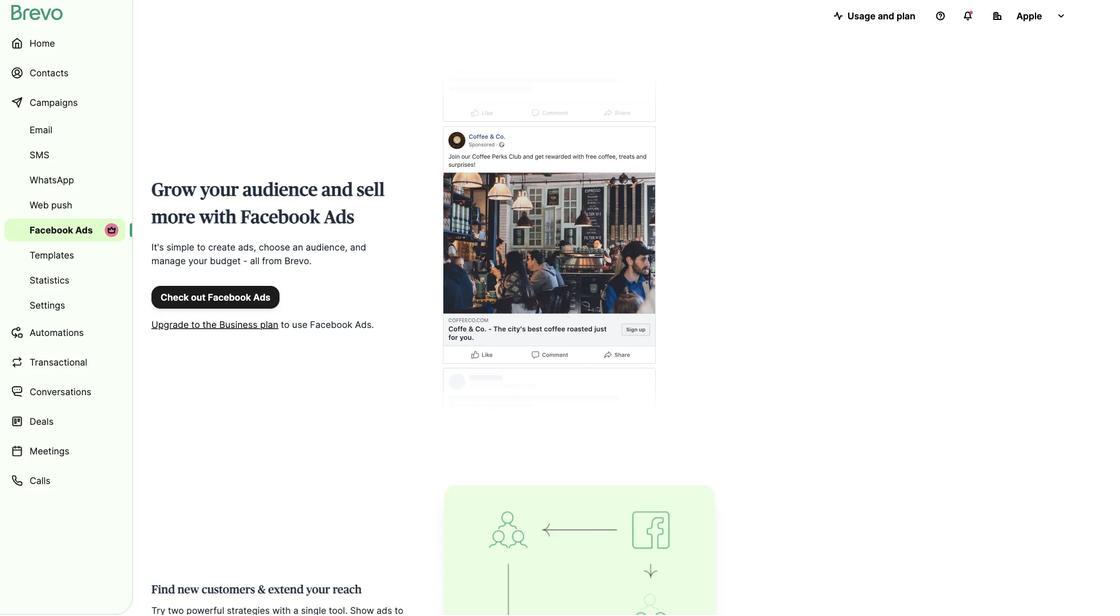 Task type: describe. For each thing, give the bounding box(es) containing it.
email
[[30, 124, 52, 135]]

campaigns link
[[5, 89, 125, 116]]

with
[[199, 208, 237, 227]]

new
[[178, 584, 199, 596]]

audience,
[[306, 241, 348, 253]]

automations
[[30, 327, 84, 338]]

home
[[30, 38, 55, 49]]

your inside it's simple to create ads, choose an audience, and manage your budget - all from brevo.
[[188, 255, 207, 266]]

sell
[[357, 181, 385, 199]]

more
[[151, 208, 195, 227]]

-
[[243, 255, 248, 266]]

to left the
[[191, 319, 200, 330]]

plan inside button
[[897, 10, 916, 21]]

the
[[203, 319, 217, 330]]

calls
[[30, 475, 50, 486]]

&
[[258, 584, 266, 596]]

statistics link
[[5, 269, 125, 292]]

web
[[30, 199, 49, 210]]

home link
[[5, 30, 125, 57]]

create
[[208, 241, 236, 253]]

and inside grow your audience and sell more with facebook ads
[[322, 181, 353, 199]]

whatsapp
[[30, 174, 74, 185]]

push
[[51, 199, 72, 210]]

to left 'use'
[[281, 319, 290, 330]]

budget
[[210, 255, 241, 266]]

it's
[[151, 241, 164, 253]]

extend
[[268, 584, 304, 596]]

0 horizontal spatial ads
[[75, 224, 93, 236]]

facebook ads link
[[5, 219, 125, 241]]

out
[[191, 292, 206, 303]]

deals
[[30, 416, 54, 427]]

email link
[[5, 118, 125, 141]]

manage
[[151, 255, 186, 266]]

upgrade to the business plan to use facebook ads.
[[151, 319, 374, 330]]

transactional
[[30, 357, 87, 368]]

meetings
[[30, 445, 69, 456]]

ads inside grow your audience and sell more with facebook ads
[[324, 208, 355, 227]]

templates link
[[5, 244, 125, 267]]

templates
[[30, 249, 74, 261]]

audience
[[243, 181, 318, 199]]

facebook inside button
[[208, 292, 251, 303]]

contacts
[[30, 67, 69, 78]]

find
[[151, 584, 175, 596]]

your inside grow your audience and sell more with facebook ads
[[200, 181, 239, 199]]

customers
[[202, 584, 255, 596]]

whatsapp link
[[5, 169, 125, 191]]

an
[[293, 241, 303, 253]]

apple
[[1017, 10, 1043, 21]]

meetings link
[[5, 437, 125, 465]]

simple
[[167, 241, 194, 253]]

facebook ads
[[30, 224, 93, 236]]

from
[[262, 255, 282, 266]]

0 horizontal spatial plan
[[260, 319, 278, 330]]

all
[[250, 255, 260, 266]]



Task type: vqa. For each thing, say whether or not it's contained in the screenshot.
CHECK OUT FACEBOOK ADS
yes



Task type: locate. For each thing, give the bounding box(es) containing it.
check
[[161, 292, 189, 303]]

find new customers & extend your reach
[[151, 584, 362, 596]]

facebook
[[241, 208, 320, 227], [30, 224, 73, 236], [208, 292, 251, 303], [310, 319, 353, 330]]

1 vertical spatial plan
[[260, 319, 278, 330]]

transactional link
[[5, 349, 125, 376]]

calls link
[[5, 467, 125, 494]]

facebook down audience
[[241, 208, 320, 227]]

settings link
[[5, 294, 125, 317]]

your left reach
[[306, 584, 330, 596]]

web push
[[30, 199, 72, 210]]

contacts link
[[5, 59, 125, 87]]

ads left 'left___rvooi' image
[[75, 224, 93, 236]]

upgrade to the business plan link
[[151, 319, 278, 330]]

business
[[219, 319, 258, 330]]

conversations
[[30, 386, 91, 397]]

to
[[197, 241, 206, 253], [191, 319, 200, 330], [281, 319, 290, 330]]

your up with
[[200, 181, 239, 199]]

facebook right 'use'
[[310, 319, 353, 330]]

and
[[878, 10, 895, 21], [322, 181, 353, 199], [350, 241, 366, 253]]

1 horizontal spatial ads
[[253, 292, 271, 303]]

it's simple to create ads, choose an audience, and manage your budget - all from brevo.
[[151, 241, 366, 266]]

brevo.
[[285, 255, 312, 266]]

campaigns
[[30, 97, 78, 108]]

usage
[[848, 10, 876, 21]]

1 vertical spatial and
[[322, 181, 353, 199]]

grow
[[151, 181, 196, 199]]

sms
[[30, 149, 49, 160]]

sms link
[[5, 144, 125, 166]]

usage and plan button
[[825, 5, 925, 27]]

ads,
[[238, 241, 256, 253]]

facebook up business
[[208, 292, 251, 303]]

and inside it's simple to create ads, choose an audience, and manage your budget - all from brevo.
[[350, 241, 366, 253]]

and left sell
[[322, 181, 353, 199]]

1 vertical spatial your
[[188, 255, 207, 266]]

2 vertical spatial and
[[350, 241, 366, 253]]

2 horizontal spatial ads
[[324, 208, 355, 227]]

to inside it's simple to create ads, choose an audience, and manage your budget - all from brevo.
[[197, 241, 206, 253]]

apple button
[[984, 5, 1075, 27]]

and right usage
[[878, 10, 895, 21]]

your down simple
[[188, 255, 207, 266]]

choose
[[259, 241, 290, 253]]

1 horizontal spatial plan
[[897, 10, 916, 21]]

to left 'create'
[[197, 241, 206, 253]]

plan left 'use'
[[260, 319, 278, 330]]

check out facebook ads
[[161, 292, 271, 303]]

0 vertical spatial your
[[200, 181, 239, 199]]

plan
[[897, 10, 916, 21], [260, 319, 278, 330]]

plan right usage
[[897, 10, 916, 21]]

ads inside button
[[253, 292, 271, 303]]

deals link
[[5, 408, 125, 435]]

reach
[[333, 584, 362, 596]]

0 vertical spatial plan
[[897, 10, 916, 21]]

check out facebook ads button
[[151, 286, 280, 309]]

left___rvooi image
[[107, 226, 116, 235]]

automations link
[[5, 319, 125, 346]]

facebook up 'templates'
[[30, 224, 73, 236]]

facebook inside grow your audience and sell more with facebook ads
[[241, 208, 320, 227]]

settings
[[30, 300, 65, 311]]

usage and plan
[[848, 10, 916, 21]]

and right audience,
[[350, 241, 366, 253]]

use
[[292, 319, 308, 330]]

grow your audience and sell more with facebook ads
[[151, 181, 385, 227]]

statistics
[[30, 275, 69, 286]]

web push link
[[5, 194, 125, 216]]

ads.
[[355, 319, 374, 330]]

2 vertical spatial your
[[306, 584, 330, 596]]

ads up audience,
[[324, 208, 355, 227]]

ads
[[324, 208, 355, 227], [75, 224, 93, 236], [253, 292, 271, 303]]

conversations link
[[5, 378, 125, 406]]

and inside button
[[878, 10, 895, 21]]

0 vertical spatial and
[[878, 10, 895, 21]]

ads up the upgrade to the business plan to use facebook ads.
[[253, 292, 271, 303]]

your
[[200, 181, 239, 199], [188, 255, 207, 266], [306, 584, 330, 596]]

upgrade
[[151, 319, 189, 330]]



